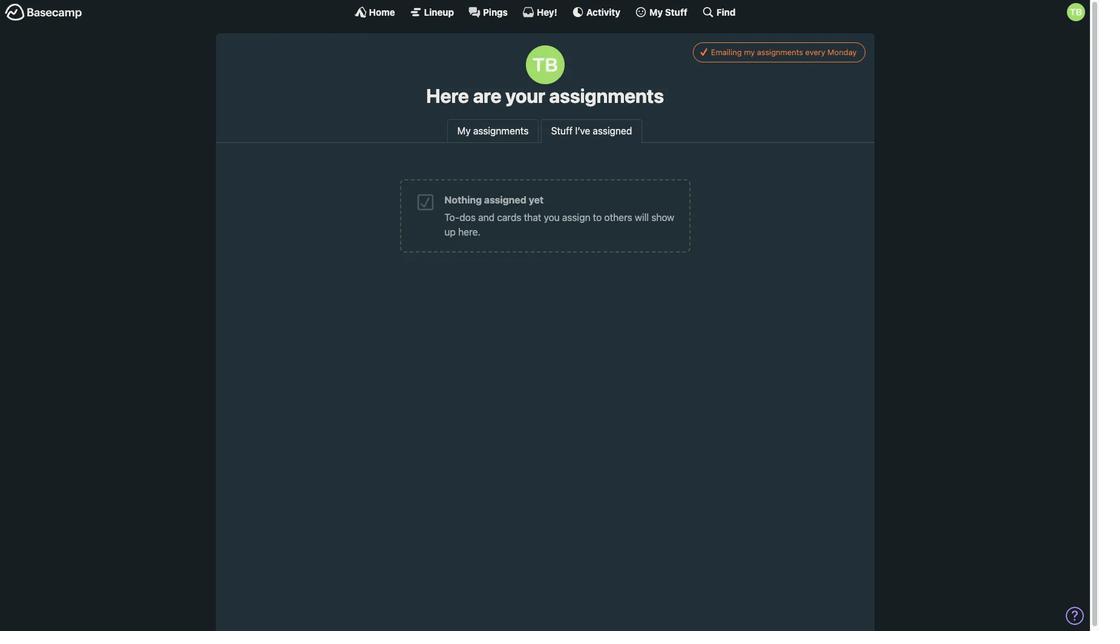 Task type: vqa. For each thing, say whether or not it's contained in the screenshot.
Home Link
yes



Task type: describe. For each thing, give the bounding box(es) containing it.
emailing my assignments every monday button
[[693, 42, 866, 62]]

stuff inside my stuff dropdown button
[[666, 6, 688, 17]]

home link
[[355, 6, 395, 18]]

emailing
[[712, 47, 742, 57]]

lineup
[[424, 6, 454, 17]]

my for my assignments
[[458, 126, 471, 137]]

cards
[[497, 212, 522, 223]]

here
[[426, 84, 469, 107]]

0 horizontal spatial assigned
[[485, 195, 527, 205]]

1 vertical spatial tim burton image
[[526, 45, 565, 84]]

my assignments
[[458, 126, 529, 137]]

yet
[[529, 195, 544, 205]]

here are your assignments
[[426, 84, 664, 107]]

my
[[744, 47, 755, 57]]

find button
[[703, 6, 736, 18]]

nothing
[[445, 195, 482, 205]]

every
[[806, 47, 826, 57]]

hey!
[[537, 6, 558, 17]]

emailing my assignments every monday
[[712, 47, 857, 57]]

others
[[605, 212, 633, 223]]

activity
[[587, 6, 621, 17]]

and
[[479, 212, 495, 223]]

find
[[717, 6, 736, 17]]

to-
[[445, 212, 460, 223]]

assign
[[563, 212, 591, 223]]

stuff i've assigned link
[[541, 120, 643, 144]]

activity link
[[572, 6, 621, 18]]

lineup link
[[410, 6, 454, 18]]



Task type: locate. For each thing, give the bounding box(es) containing it.
0 horizontal spatial tim burton image
[[526, 45, 565, 84]]

hey! button
[[523, 6, 558, 18]]

1 horizontal spatial tim burton image
[[1068, 3, 1086, 21]]

stuff
[[666, 6, 688, 17], [551, 126, 573, 137]]

pings
[[483, 6, 508, 17]]

assigned
[[593, 126, 633, 137], [485, 195, 527, 205]]

0 horizontal spatial assignments
[[474, 126, 529, 137]]

2 horizontal spatial assignments
[[758, 47, 804, 57]]

up
[[445, 227, 456, 238]]

monday
[[828, 47, 857, 57]]

my right activity
[[650, 6, 663, 17]]

my down here
[[458, 126, 471, 137]]

my inside dropdown button
[[650, 6, 663, 17]]

pings button
[[469, 6, 508, 18]]

my stuff
[[650, 6, 688, 17]]

nothing assigned yet
[[445, 195, 544, 205]]

0 horizontal spatial my
[[458, 126, 471, 137]]

stuff left find "popup button"
[[666, 6, 688, 17]]

0 vertical spatial assigned
[[593, 126, 633, 137]]

stuff left i've
[[551, 126, 573, 137]]

0 vertical spatial my
[[650, 6, 663, 17]]

assignments right my
[[758, 47, 804, 57]]

0 vertical spatial stuff
[[666, 6, 688, 17]]

to
[[593, 212, 602, 223]]

show
[[652, 212, 675, 223]]

stuff i've assigned
[[551, 126, 633, 137]]

0 vertical spatial tim burton image
[[1068, 3, 1086, 21]]

assignments
[[758, 47, 804, 57], [550, 84, 664, 107], [474, 126, 529, 137]]

assigned right i've
[[593, 126, 633, 137]]

0 horizontal spatial stuff
[[551, 126, 573, 137]]

1 horizontal spatial assigned
[[593, 126, 633, 137]]

2 vertical spatial assignments
[[474, 126, 529, 137]]

you
[[544, 212, 560, 223]]

1 vertical spatial my
[[458, 126, 471, 137]]

stuff inside stuff i've assigned link
[[551, 126, 573, 137]]

to-dos and cards that you assign to others will show up here.
[[445, 212, 675, 238]]

i've
[[576, 126, 591, 137]]

my
[[650, 6, 663, 17], [458, 126, 471, 137]]

assigned up cards at the top of page
[[485, 195, 527, 205]]

your
[[506, 84, 546, 107]]

my assignments link
[[447, 120, 539, 142]]

will
[[635, 212, 649, 223]]

0 vertical spatial assignments
[[758, 47, 804, 57]]

my for my stuff
[[650, 6, 663, 17]]

here.
[[459, 227, 481, 238]]

tim burton image
[[1068, 3, 1086, 21], [526, 45, 565, 84]]

assignments up stuff i've assigned
[[550, 84, 664, 107]]

that
[[524, 212, 542, 223]]

1 horizontal spatial assignments
[[550, 84, 664, 107]]

assignments inside button
[[758, 47, 804, 57]]

are
[[473, 84, 502, 107]]

home
[[369, 6, 395, 17]]

1 horizontal spatial stuff
[[666, 6, 688, 17]]

main element
[[0, 0, 1091, 24]]

my stuff button
[[635, 6, 688, 18]]

assignments down are
[[474, 126, 529, 137]]

1 horizontal spatial my
[[650, 6, 663, 17]]

dos
[[460, 212, 476, 223]]

1 vertical spatial assignments
[[550, 84, 664, 107]]

switch accounts image
[[5, 3, 82, 22]]

1 vertical spatial assigned
[[485, 195, 527, 205]]

1 vertical spatial stuff
[[551, 126, 573, 137]]



